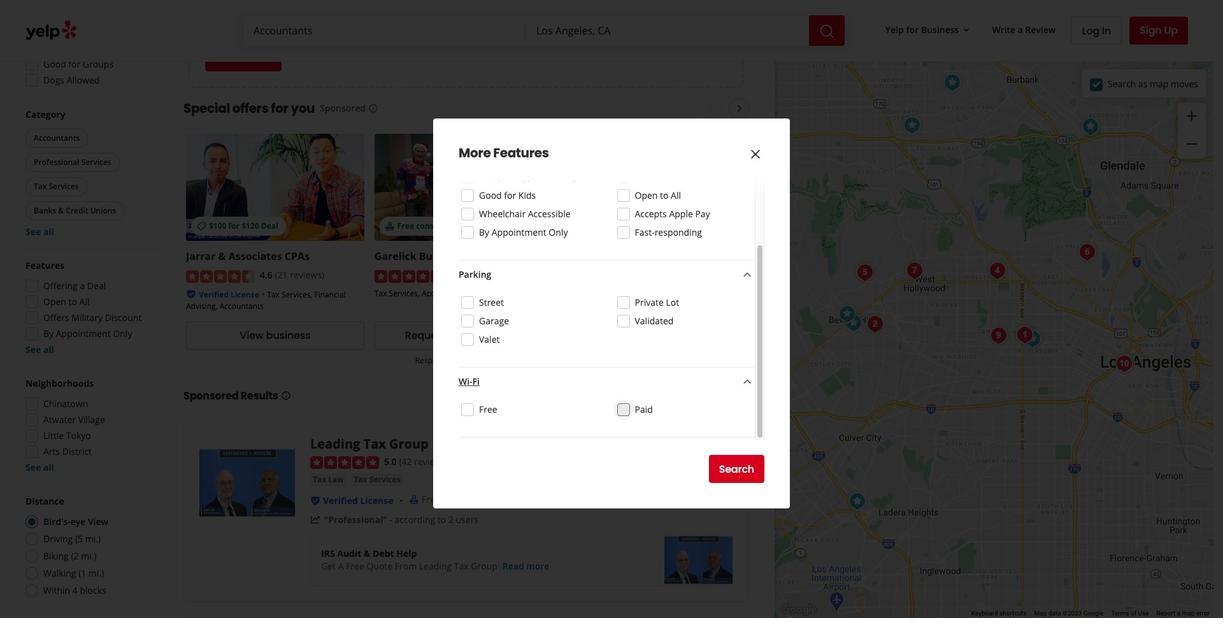 Task type: locate. For each thing, give the bounding box(es) containing it.
0 horizontal spatial only
[[113, 328, 132, 340]]

open down gender-
[[635, 189, 658, 201]]

1 horizontal spatial search
[[1108, 77, 1137, 90]]

request up responds
[[405, 328, 446, 343]]

16 verified v2 image
[[186, 289, 196, 299]]

all
[[43, 226, 54, 238], [43, 344, 54, 356], [43, 462, 54, 474]]

open inside the more features dialog
[[635, 189, 658, 201]]

license down the tax services link
[[360, 495, 394, 507]]

2 vertical spatial see all button
[[25, 462, 54, 474]]

for inside button
[[907, 23, 919, 35]]

for
[[907, 23, 919, 35], [68, 58, 80, 70], [271, 100, 289, 118], [504, 189, 516, 201], [229, 221, 240, 232]]

you
[[291, 100, 315, 118]]

accountants up professional
[[34, 133, 80, 143]]

business left the 16 chevron down v2 image
[[922, 23, 960, 35]]

zoom in image
[[1185, 108, 1200, 123]]

mi.) right (5
[[85, 533, 101, 545]]

24 chevron down v2 image
[[740, 267, 755, 283]]

verified license button up "professional"
[[323, 495, 394, 507]]

0 horizontal spatial appointment
[[56, 328, 111, 340]]

psl cpa and associates image
[[1022, 325, 1047, 350]]

$120
[[242, 221, 259, 232]]

appointment down wheelchair accessible
[[492, 226, 547, 238]]

1 horizontal spatial good
[[479, 189, 502, 201]]

1 vertical spatial &
[[218, 250, 226, 264]]

1 vertical spatial business
[[574, 494, 611, 506]]

0 horizontal spatial and
[[314, 10, 330, 23]]

group up (42
[[389, 435, 429, 452]]

0 horizontal spatial good
[[43, 58, 66, 70]]

2 vertical spatial mi.)
[[89, 567, 104, 579]]

terms
[[1112, 610, 1130, 617]]

chang ryul ji, cpa image
[[1020, 326, 1046, 352]]

features inside group
[[25, 259, 65, 272]]

a for deal
[[80, 280, 85, 292]]

reviews) down management
[[479, 269, 513, 281]]

0 horizontal spatial reviews)
[[290, 269, 324, 281]]

open to all for accepts
[[635, 189, 681, 201]]

salazar income tax services image
[[985, 258, 1011, 283]]

only for offers military discount
[[113, 328, 132, 340]]

verified down law on the bottom left of page
[[323, 495, 358, 507]]

report a map error link
[[1157, 610, 1211, 617]]

1 horizontal spatial view
[[240, 328, 264, 343]]

0 horizontal spatial leading
[[310, 435, 360, 452]]

only down accessible
[[549, 226, 568, 238]]

1 vertical spatial offers
[[43, 312, 69, 324]]

0 horizontal spatial map
[[1151, 77, 1169, 90]]

businesses.
[[437, 10, 485, 23]]

taxplus image
[[765, 461, 791, 487], [765, 461, 791, 487]]

tax services button down professional
[[25, 177, 87, 196]]

0 vertical spatial open to all
[[635, 189, 681, 201]]

tax down parking dropdown button
[[563, 298, 576, 309]]

2 see all button from the top
[[25, 344, 54, 356]]

business down the tax services, financial advising, accountants
[[266, 328, 311, 343]]

tax up 5.0 in the left bottom of the page
[[364, 435, 386, 452]]

search image
[[820, 23, 835, 39]]

16
[[527, 494, 537, 506]]

1 horizontal spatial appointment
[[492, 226, 547, 238]]

get inside irs audit & debt help get a free quote from leading tax group read more
[[321, 560, 336, 573]]

consultations up garelick business management link
[[416, 221, 468, 232]]

2 vertical spatial see
[[25, 462, 41, 474]]

appointment for military
[[56, 328, 111, 340]]

3 see all button from the top
[[25, 462, 54, 474]]

0 vertical spatial accountants
[[34, 133, 80, 143]]

tax services inside group
[[34, 181, 79, 192]]

0 vertical spatial all
[[43, 226, 54, 238]]

tax services
[[34, 181, 79, 192], [354, 474, 401, 485]]

1 vertical spatial only
[[113, 328, 132, 340]]

see all
[[25, 226, 54, 238], [25, 344, 54, 356], [25, 462, 54, 474]]

0 horizontal spatial features
[[25, 259, 65, 272]]

to for accepts
[[660, 189, 669, 201]]

1 vertical spatial good
[[479, 189, 502, 201]]

0 horizontal spatial about
[[234, 10, 259, 23]]

0 vertical spatial offers
[[43, 10, 69, 22]]

parking
[[459, 268, 492, 280]]

& for jarrar
[[218, 250, 226, 264]]

1 horizontal spatial consultation
[[664, 328, 729, 343]]

all inside the more features dialog
[[671, 189, 681, 201]]

0 vertical spatial group
[[389, 435, 429, 452]]

features up offering
[[25, 259, 65, 272]]

keyboard shortcuts
[[972, 610, 1027, 617]]

tax services button down 5.0 in the left bottom of the page
[[352, 474, 403, 487]]

1 vertical spatial open to all
[[43, 296, 90, 308]]

0 horizontal spatial to
[[69, 296, 77, 308]]

1 horizontal spatial tax services
[[354, 474, 401, 485]]

only down discount
[[113, 328, 132, 340]]

services right professional
[[81, 157, 111, 168]]

accountants down 4.6 star rating image at the top left
[[220, 301, 264, 312]]

cpas
[[285, 250, 310, 264]]

0 vertical spatial leading
[[310, 435, 360, 452]]

1 horizontal spatial map
[[1183, 610, 1196, 617]]

2 offers from the top
[[43, 312, 69, 324]]

consultation down garage
[[458, 328, 523, 343]]

all up neighborhoods
[[43, 344, 54, 356]]

2 horizontal spatial license
[[608, 286, 636, 297]]

accountants inside button
[[34, 133, 80, 143]]

tax up banks
[[34, 181, 47, 192]]

distance
[[25, 495, 64, 507]]

free consultations link for virtual
[[563, 134, 742, 241]]

1 offers from the top
[[43, 10, 69, 22]]

1 vertical spatial map
[[1183, 610, 1196, 617]]

verified up advising, on the left of the page
[[199, 289, 229, 300]]

0 horizontal spatial &
[[58, 205, 64, 216]]

request for request a virtual consultation
[[576, 328, 617, 343]]

results
[[241, 389, 278, 403]]

mi.) right (2 at left
[[81, 550, 97, 562]]

about up the wi-fi
[[461, 355, 482, 366]]

2 vertical spatial see all
[[25, 462, 54, 474]]

previous image
[[703, 101, 719, 116]]

reviews) down cpas
[[290, 269, 324, 281]]

financial counseling center image
[[986, 323, 1012, 348]]

1 horizontal spatial license
[[360, 495, 394, 507]]

by down the offers military discount
[[43, 328, 54, 340]]

group inside irs audit & debt help get a free quote from leading tax group read more
[[471, 560, 498, 573]]

1 vertical spatial about
[[461, 355, 482, 366]]

get left a
[[321, 560, 336, 573]]

2 horizontal spatial to
[[660, 189, 669, 201]]

group
[[389, 435, 429, 452], [471, 560, 498, 573]]

request for request a consultation
[[405, 328, 446, 343]]

0 vertical spatial only
[[549, 226, 568, 238]]

to up accepts apple pay
[[660, 189, 669, 201]]

for right $100
[[229, 221, 240, 232]]

all down arts
[[43, 462, 54, 474]]

16 free consultation v2 image
[[409, 495, 420, 505]]

map
[[1151, 77, 1169, 90], [1183, 610, 1196, 617]]

1 horizontal spatial accepts
[[635, 208, 667, 220]]

offering
[[43, 280, 78, 292]]

for inside the more features dialog
[[504, 189, 516, 201]]

free consultations up users
[[422, 494, 498, 506]]

1 horizontal spatial business
[[922, 23, 960, 35]]

tax inside "accountants, bookkeepers, tax services"
[[563, 298, 576, 309]]

see all button
[[25, 226, 54, 238], [25, 344, 54, 356], [25, 462, 54, 474]]

sign up link
[[1130, 17, 1189, 45]]

map for moves
[[1151, 77, 1169, 90]]

0 vertical spatial appointment
[[492, 226, 547, 238]]

2 vertical spatial accountants
[[220, 301, 264, 312]]

search for search as map moves
[[1108, 77, 1137, 90]]

for left kids
[[504, 189, 516, 201]]

0 vertical spatial tax services
[[34, 181, 79, 192]]

16 info v2 image
[[369, 103, 379, 114]]

samuel b choi accountancy image
[[1013, 322, 1038, 348]]

business up 4.8
[[419, 250, 464, 264]]

verified license button for 16 verified v2 image
[[323, 495, 394, 507]]

by inside the more features dialog
[[479, 226, 490, 238]]

0 horizontal spatial tax services
[[34, 181, 79, 192]]

sponsored left results
[[184, 389, 239, 403]]

dogs
[[43, 74, 64, 86]]

verified down parking dropdown button
[[576, 286, 606, 297]]

view business
[[240, 328, 311, 343]]

leading tax group image
[[200, 435, 295, 531]]

0 vertical spatial search
[[1108, 77, 1137, 90]]

tax
[[34, 181, 47, 192], [375, 288, 387, 299], [267, 289, 280, 300], [563, 298, 576, 309], [364, 435, 386, 452], [313, 474, 326, 485], [354, 474, 368, 485], [454, 560, 469, 573]]

0 horizontal spatial free consultations link
[[375, 134, 553, 241]]

services,
[[389, 288, 420, 299], [282, 289, 313, 300]]

0 horizontal spatial license
[[231, 289, 259, 300]]

wi-
[[459, 375, 473, 388]]

1 request from the left
[[405, 328, 446, 343]]

1 horizontal spatial accountants
[[220, 301, 264, 312]]

tax services down 5.0 in the left bottom of the page
[[354, 474, 401, 485]]

get started
[[215, 50, 272, 65]]

see down banks
[[25, 226, 41, 238]]

jarrar & associates cpas image
[[835, 301, 860, 327]]

5.0
[[384, 456, 397, 468]]

discount
[[105, 312, 142, 324]]

0 horizontal spatial open
[[43, 296, 66, 308]]

accepts cryptocurrency
[[479, 171, 578, 183]]

see all button for offering a deal
[[25, 344, 54, 356]]

to inside the more features dialog
[[660, 189, 669, 201]]

group
[[1179, 103, 1207, 159], [23, 108, 158, 238], [22, 259, 158, 356], [22, 377, 158, 474]]

leading right from
[[419, 560, 452, 573]]

good for good for groups
[[43, 58, 66, 70]]

3 see from the top
[[25, 462, 41, 474]]

by appointment only inside group
[[43, 328, 132, 340]]

fi
[[473, 375, 480, 388]]

open to all down offering
[[43, 296, 90, 308]]

a left virtual
[[620, 328, 626, 343]]

3 see all from the top
[[25, 462, 54, 474]]

1 horizontal spatial services,
[[389, 288, 420, 299]]

16 info v2 image
[[281, 391, 291, 401]]

for right "yelp"
[[907, 23, 919, 35]]

1 horizontal spatial by appointment only
[[479, 226, 568, 238]]

search inside button
[[719, 462, 755, 476]]

1 vertical spatial by appointment only
[[43, 328, 132, 340]]

see up neighborhoods
[[25, 344, 41, 356]]

(2
[[71, 550, 79, 562]]

from
[[368, 10, 388, 23]]

julie moran, cpa image
[[940, 70, 965, 95]]

get left started
[[215, 50, 233, 65]]

leading tax group link
[[310, 435, 429, 452]]

1 vertical spatial see
[[25, 344, 41, 356]]

mi.) right (1
[[89, 567, 104, 579]]

license down 4.6 star rating image at the top left
[[231, 289, 259, 300]]

tax services button inside group
[[25, 177, 87, 196]]

see all down arts
[[25, 462, 54, 474]]

biking
[[43, 550, 69, 562]]

as
[[1139, 77, 1148, 90]]

tokyo
[[66, 430, 91, 442]]

appointment inside the more features dialog
[[492, 226, 547, 238]]

tax inside button
[[313, 474, 326, 485]]

services inside professional services button
[[81, 157, 111, 168]]

free inside irs audit & debt help get a free quote from leading tax group read more
[[346, 560, 364, 573]]

a right write
[[1019, 23, 1024, 35]]

0 vertical spatial get
[[215, 50, 233, 65]]

offers
[[43, 10, 69, 22], [43, 312, 69, 324]]

accepts up the "good for kids"
[[479, 171, 511, 183]]

business right years
[[574, 494, 611, 506]]

next image
[[733, 101, 748, 116]]

good up wheelchair
[[479, 189, 502, 201]]

free consultations up garelick business management link
[[398, 221, 468, 232]]

1 vertical spatial view
[[88, 516, 108, 528]]

1 vertical spatial accountants
[[422, 288, 466, 299]]

get inside button
[[215, 50, 233, 65]]

4.6 star rating image
[[186, 270, 255, 283]]

1 vertical spatial all
[[43, 344, 54, 356]]

request a virtual consultation button
[[563, 322, 742, 350]]

a right report
[[1178, 610, 1181, 617]]

responding
[[655, 226, 702, 238]]

services, down 4.6 (21 reviews)
[[282, 289, 313, 300]]

tax down 4.6
[[267, 289, 280, 300]]

error
[[1197, 610, 1211, 617]]

0 horizontal spatial group
[[389, 435, 429, 452]]

0 horizontal spatial request
[[405, 328, 446, 343]]

2 associates from the left
[[628, 250, 682, 264]]

according
[[395, 514, 436, 526]]

license down parking dropdown button
[[608, 286, 636, 297]]

accepts for accepts cryptocurrency
[[479, 171, 511, 183]]

2 horizontal spatial verified license button
[[576, 285, 636, 297]]

accountants
[[34, 133, 80, 143], [422, 288, 466, 299], [220, 301, 264, 312]]

3 all from the top
[[43, 462, 54, 474]]

1 horizontal spatial by
[[479, 226, 490, 238]]

appointment down the military
[[56, 328, 111, 340]]

project
[[282, 10, 311, 23]]

0 vertical spatial &
[[58, 205, 64, 216]]

sponsored left 16 info v2 image
[[320, 102, 366, 114]]

0 vertical spatial and
[[314, 10, 330, 23]]

offers for offers delivery
[[43, 10, 69, 22]]

consultation
[[458, 328, 523, 343], [664, 328, 729, 343]]

request
[[405, 328, 446, 343], [576, 328, 617, 343]]

1 horizontal spatial verified license
[[323, 495, 394, 507]]

5 star rating image
[[310, 457, 379, 469]]

request up the wi-fi dropdown button
[[576, 328, 617, 343]]

group left read
[[471, 560, 498, 573]]

and up parking dropdown button
[[606, 250, 626, 264]]

see all up neighborhoods
[[25, 344, 54, 356]]

0 vertical spatial see all button
[[25, 226, 54, 238]]

business inside button
[[922, 23, 960, 35]]

1 horizontal spatial get
[[321, 560, 336, 573]]

1 see all from the top
[[25, 226, 54, 238]]

financial
[[315, 289, 346, 300]]

2 vertical spatial to
[[438, 514, 446, 526]]

0 horizontal spatial all
[[79, 296, 90, 308]]

log in
[[1083, 23, 1112, 38]]

verified license button down parking dropdown button
[[576, 285, 636, 297]]

option group containing distance
[[22, 495, 158, 601]]

corporate
[[635, 435, 671, 446]]

2 all from the top
[[43, 344, 54, 356]]

all down banks
[[43, 226, 54, 238]]

accountants inside the tax services, financial advising, accountants
[[220, 301, 264, 312]]

neighborhoods
[[25, 377, 94, 389]]

good for kids
[[479, 189, 536, 201]]

moves
[[1172, 77, 1199, 90]]

1 horizontal spatial associates
[[628, 250, 682, 264]]

tax services down professional
[[34, 181, 79, 192]]

and left "get"
[[314, 10, 330, 23]]

use
[[1139, 610, 1150, 617]]

0 horizontal spatial sponsored
[[184, 389, 239, 403]]

offers inside group
[[43, 312, 69, 324]]

all up the military
[[79, 296, 90, 308]]

0 vertical spatial deal
[[261, 221, 278, 232]]

to
[[660, 189, 669, 201], [69, 296, 77, 308], [438, 514, 446, 526]]

free consultations link for consultation
[[375, 134, 553, 241]]

16 verified v2 image
[[310, 496, 321, 506]]

2 see all from the top
[[25, 344, 54, 356]]

see all down banks
[[25, 226, 54, 238]]

to down offering a deal
[[69, 296, 77, 308]]

free right the 16 free consultations v2 icon
[[398, 221, 414, 232]]

1 horizontal spatial verified
[[323, 495, 358, 507]]

only inside the more features dialog
[[549, 226, 568, 238]]

special
[[184, 100, 230, 118]]

accepts up fast-
[[635, 208, 667, 220]]

2 horizontal spatial &
[[364, 548, 371, 560]]

garelick
[[375, 250, 417, 264]]

2 free consultations link from the left
[[563, 134, 742, 241]]

by appointment only inside the more features dialog
[[479, 226, 568, 238]]

see all button up neighborhoods
[[25, 344, 54, 356]]

axiom books image
[[900, 113, 925, 138]]

verified license down parking dropdown button
[[576, 286, 636, 297]]

0 horizontal spatial associates
[[229, 250, 282, 264]]

delivery
[[72, 10, 105, 22]]

2 vertical spatial all
[[43, 462, 54, 474]]

map left error
[[1183, 610, 1196, 617]]

of
[[1131, 610, 1137, 617]]

pasadena
[[699, 435, 734, 446]]

verified for 16 verified v2 icon verified license button
[[199, 289, 229, 300]]

open to all down gender-
[[635, 189, 681, 201]]

2 request from the left
[[576, 328, 617, 343]]

"professional" - according to 2 users
[[324, 514, 479, 526]]

sign up
[[1141, 23, 1179, 38]]

group containing category
[[23, 108, 158, 238]]

map right as
[[1151, 77, 1169, 90]]

option group
[[22, 495, 158, 601]]

&
[[58, 205, 64, 216], [218, 250, 226, 264], [364, 548, 371, 560]]

0 vertical spatial by appointment only
[[479, 226, 568, 238]]

None search field
[[244, 15, 848, 46]]

open for offering a deal
[[43, 296, 66, 308]]

pro solutions image
[[841, 310, 867, 336]]

1 vertical spatial business
[[419, 250, 464, 264]]

0 vertical spatial mi.)
[[85, 533, 101, 545]]

help
[[347, 10, 365, 23]]

to left 2
[[438, 514, 446, 526]]

verified for rightmost verified license button
[[576, 286, 606, 297]]

reviews) for garelick business management
[[479, 269, 513, 281]]

consultations up the psl cpa and associates link
[[605, 221, 657, 232]]

1 horizontal spatial business
[[574, 494, 611, 506]]

by appointment only down the military
[[43, 328, 132, 340]]

view right 'eye'
[[88, 516, 108, 528]]

0 horizontal spatial search
[[719, 462, 755, 476]]

see for chinatown
[[25, 462, 41, 474]]

1 vertical spatial sponsored
[[184, 389, 239, 403]]

business
[[922, 23, 960, 35], [419, 250, 464, 264]]

tax left law on the bottom left of page
[[313, 474, 326, 485]]

offers left the military
[[43, 312, 69, 324]]

leading tax group
[[310, 435, 429, 452]]

2 consultation from the left
[[664, 328, 729, 343]]

0 horizontal spatial business
[[266, 328, 311, 343]]

0 vertical spatial see all
[[25, 226, 54, 238]]

0 vertical spatial see
[[25, 226, 41, 238]]

& up 4.6 star rating image at the top left
[[218, 250, 226, 264]]

services, inside the tax services, financial advising, accountants
[[282, 289, 313, 300]]

sponsored
[[390, 10, 435, 23]]

free price estimates from local tax professionals image
[[634, 0, 698, 48]]

verified license up "professional"
[[323, 495, 394, 507]]

us
[[222, 10, 232, 23]]

4
[[73, 585, 78, 597]]

offers delivery
[[43, 10, 105, 22]]

open to all inside the more features dialog
[[635, 189, 681, 201]]

mi.) for driving (5 mi.)
[[85, 533, 101, 545]]

0 horizontal spatial consultation
[[458, 328, 523, 343]]

accepts
[[479, 171, 511, 183], [635, 208, 667, 220]]

get
[[215, 50, 233, 65], [321, 560, 336, 573]]

1 vertical spatial search
[[719, 462, 755, 476]]

1 free consultations link from the left
[[375, 134, 553, 241]]

1 see all button from the top
[[25, 226, 54, 238]]

category
[[25, 108, 65, 120]]

good up dogs
[[43, 58, 66, 70]]

restrooms
[[701, 171, 745, 183]]

0 vertical spatial business
[[266, 328, 311, 343]]

0 vertical spatial sponsored
[[320, 102, 366, 114]]

1 all from the top
[[43, 226, 54, 238]]

0 horizontal spatial services,
[[282, 289, 313, 300]]

& inside button
[[58, 205, 64, 216]]

2 see from the top
[[25, 344, 41, 356]]

offers up outdoor
[[43, 10, 69, 22]]

free consultations for 16 free consultation v2 image
[[422, 494, 498, 506]]

view down the tax services, financial advising, accountants
[[240, 328, 264, 343]]

psl
[[563, 250, 581, 264]]

1 horizontal spatial &
[[218, 250, 226, 264]]

1 vertical spatial to
[[69, 296, 77, 308]]

law
[[328, 474, 344, 485]]

open
[[635, 189, 658, 201], [43, 296, 66, 308]]

& left debt
[[364, 548, 371, 560]]

good inside the more features dialog
[[479, 189, 502, 201]]

users
[[456, 514, 479, 526]]

google
[[1084, 610, 1104, 617]]

services down parking dropdown button
[[578, 298, 607, 309]]

bird's-
[[43, 516, 71, 528]]

quote
[[367, 560, 393, 573]]

tax down users
[[454, 560, 469, 573]]

1 horizontal spatial open
[[635, 189, 658, 201]]

map for error
[[1183, 610, 1196, 617]]

outdoor seating
[[43, 26, 112, 38]]



Task type: describe. For each thing, give the bounding box(es) containing it.
more features
[[459, 144, 549, 162]]

a
[[338, 560, 344, 573]]

search as map moves
[[1108, 77, 1199, 90]]

by for wheelchair accessible
[[479, 226, 490, 238]]

bird's-eye view
[[43, 516, 108, 528]]

16 trending v2 image
[[310, 515, 321, 525]]

la tax services image
[[902, 258, 928, 283]]

1 horizontal spatial to
[[438, 514, 446, 526]]

started
[[236, 50, 272, 65]]

military
[[72, 312, 103, 324]]

virtual
[[629, 328, 662, 343]]

search button
[[709, 455, 765, 483]]

0 horizontal spatial deal
[[87, 280, 106, 292]]

view business link
[[186, 322, 365, 350]]

corporate center pasadena
[[635, 435, 734, 446]]

by appointment only for military
[[43, 328, 132, 340]]

1 consultation from the left
[[458, 328, 523, 343]]

map region
[[712, 0, 1224, 618]]

reviews) for jarrar & associates cpas
[[290, 269, 324, 281]]

help
[[397, 548, 417, 560]]

shael b. jacobson, cpa,  a.p.c. image
[[845, 489, 870, 514]]

debt
[[373, 548, 394, 560]]

private
[[635, 296, 664, 309]]

mi.) for walking (1 mi.)
[[89, 567, 104, 579]]

yelp
[[886, 23, 905, 35]]

eye
[[71, 516, 86, 528]]

see all button for chinatown
[[25, 462, 54, 474]]

& for banks
[[58, 205, 64, 216]]

1 associates from the left
[[229, 250, 282, 264]]

tax services for the bottommost tax services button
[[354, 474, 401, 485]]

1 see from the top
[[25, 226, 41, 238]]

tax law
[[313, 474, 344, 485]]

groups
[[83, 58, 114, 70]]

arts
[[43, 446, 60, 458]]

sponsored results
[[184, 389, 278, 403]]

tax services for tax services button inside the group
[[34, 181, 79, 192]]

report a map error
[[1157, 610, 1211, 617]]

about for in
[[461, 355, 482, 366]]

tax inside irs audit & debt help get a free quote from leading tax group read more
[[454, 560, 469, 573]]

license for verified license button related to 16 verified v2 image
[[360, 495, 394, 507]]

jarrar
[[186, 250, 216, 264]]

accepts for accepts apple pay
[[635, 208, 667, 220]]

about for us
[[234, 10, 259, 23]]

pay
[[696, 208, 711, 220]]

services, for financial
[[282, 289, 313, 300]]

report
[[1157, 610, 1176, 617]]

neutral
[[669, 171, 699, 183]]

yelp for business
[[886, 23, 960, 35]]

1 horizontal spatial reviews)
[[415, 456, 449, 468]]

open for gender-neutral restrooms
[[635, 189, 658, 201]]

search for search
[[719, 462, 755, 476]]

see for offering a deal
[[25, 344, 41, 356]]

license for 16 verified v2 icon verified license button
[[231, 289, 259, 300]]

paid
[[635, 404, 653, 416]]

close image
[[748, 146, 764, 162]]

2 horizontal spatial verified license
[[576, 286, 636, 297]]

all for a
[[79, 296, 90, 308]]

2
[[449, 514, 454, 526]]

robert ricco, cpa image
[[1114, 350, 1139, 376]]

more
[[527, 560, 550, 573]]

accountants button
[[25, 129, 88, 148]]

advising,
[[186, 301, 218, 312]]

atwater village
[[43, 414, 105, 426]]

open to all for offers
[[43, 296, 90, 308]]

only for wheelchair accessible
[[549, 226, 568, 238]]

appointment for accessible
[[492, 226, 547, 238]]

map
[[1035, 610, 1048, 617]]

16 years in business
[[527, 494, 611, 506]]

1 vertical spatial in
[[564, 494, 572, 506]]

your
[[261, 10, 280, 23]]

see all for offering a deal
[[25, 344, 54, 356]]

verified license button for 16 verified v2 icon
[[199, 288, 259, 300]]

yelp for business button
[[881, 18, 977, 41]]

little
[[43, 430, 64, 442]]

apple
[[670, 208, 693, 220]]

group containing neighborhoods
[[22, 377, 158, 474]]

psl cpa and associates link
[[563, 250, 682, 264]]

verified license for 16 verified v2 image
[[323, 495, 394, 507]]

0 horizontal spatial business
[[419, 250, 464, 264]]

5.0 (42 reviews)
[[384, 456, 449, 468]]

psl cpa and associates
[[563, 250, 682, 264]]

log in link
[[1072, 17, 1123, 45]]

years
[[539, 494, 562, 506]]

offers
[[232, 100, 269, 118]]

see all for chinatown
[[25, 462, 54, 474]]

review
[[1026, 23, 1057, 35]]

professional
[[34, 157, 79, 168]]

free up cpa
[[586, 221, 603, 232]]

16 chevron down v2 image
[[962, 25, 972, 35]]

tax inside the tax services, financial advising, accountants
[[267, 289, 280, 300]]

garelick business management link
[[375, 250, 534, 264]]

consultations for 16 free consultation v2 image
[[443, 494, 498, 506]]

zoom out image
[[1185, 137, 1200, 152]]

1 horizontal spatial deal
[[261, 221, 278, 232]]

wheelchair accessible
[[479, 208, 571, 220]]

street
[[479, 296, 504, 309]]

$100
[[209, 221, 227, 232]]

get
[[332, 10, 345, 23]]

services, for accountants
[[389, 288, 420, 299]]

free right 16 free consultation v2 image
[[422, 494, 440, 506]]

offers military discount
[[43, 312, 142, 324]]

pinnacle tax services image
[[1112, 351, 1138, 376]]

free inside the more features dialog
[[479, 404, 498, 416]]

walking (1 mi.)
[[43, 567, 104, 579]]

offers for offers military discount
[[43, 312, 69, 324]]

blocks
[[80, 585, 106, 597]]

verified license for 16 verified v2 icon
[[199, 289, 259, 300]]

driving
[[43, 533, 73, 545]]

terms of use
[[1112, 610, 1150, 617]]

seating
[[81, 26, 112, 38]]

$100 for $120 deal link
[[186, 134, 365, 241]]

0 vertical spatial in
[[452, 355, 459, 366]]

by appointment only for accessible
[[479, 226, 568, 238]]

(42
[[399, 456, 412, 468]]

irs
[[321, 548, 335, 560]]

for left you
[[271, 100, 289, 118]]

24 chevron down v2 image
[[740, 374, 755, 390]]

license for rightmost verified license button
[[608, 286, 636, 297]]

within
[[43, 585, 70, 597]]

a for map
[[1178, 610, 1181, 617]]

16 deal v2 image
[[196, 221, 207, 232]]

good for good for kids
[[479, 189, 502, 201]]

atwater
[[43, 414, 76, 426]]

request a consultation
[[405, 328, 523, 343]]

log
[[1083, 23, 1100, 38]]

little tokyo
[[43, 430, 91, 442]]

verified for verified license button related to 16 verified v2 image
[[323, 495, 358, 507]]

16 free consultations v2 image
[[385, 221, 395, 232]]

alan mehdiani, cpa, tax accountant image
[[863, 311, 888, 337]]

read
[[503, 560, 524, 573]]

by for offers military discount
[[43, 328, 54, 340]]

1 vertical spatial tax services button
[[352, 474, 403, 487]]

tax law link
[[310, 474, 346, 487]]

in
[[1103, 23, 1112, 38]]

& inside irs audit & debt help get a free quote from leading tax group read more
[[364, 548, 371, 560]]

tax down 5 star rating image
[[354, 474, 368, 485]]

for for $100 for $120 deal
[[229, 221, 240, 232]]

for for yelp for business
[[907, 23, 919, 35]]

a for consultation
[[449, 328, 455, 343]]

allowed
[[67, 74, 100, 86]]

tell
[[205, 10, 220, 23]]

2 horizontal spatial accountants
[[422, 288, 466, 299]]

mi.) for biking (2 mi.)
[[81, 550, 97, 562]]

services inside the tax services link
[[370, 474, 401, 485]]

more features dialog
[[0, 0, 1224, 618]]

all for offering a deal
[[43, 344, 54, 356]]

consultations for the 16 free consultations v2 icon
[[416, 221, 468, 232]]

fast-
[[635, 226, 655, 238]]

district
[[62, 446, 92, 458]]

outdoor
[[43, 26, 79, 38]]

sponsored for sponsored results
[[184, 389, 239, 403]]

special offers for you
[[184, 100, 315, 118]]

good for groups
[[43, 58, 114, 70]]

a for virtual
[[620, 328, 626, 343]]

(21
[[275, 269, 288, 281]]

sponsored for sponsored
[[320, 102, 366, 114]]

1 horizontal spatial and
[[606, 250, 626, 264]]

leading inside irs audit & debt help get a free quote from leading tax group read more
[[419, 560, 452, 573]]

group containing features
[[22, 259, 158, 356]]

services down professional
[[49, 181, 79, 192]]

tax down 4.8 star rating image
[[375, 288, 387, 299]]

google image
[[778, 602, 820, 618]]

free consultations for the 16 free consultations v2 icon
[[398, 221, 468, 232]]

features inside dialog
[[494, 144, 549, 162]]

for for good for kids
[[504, 189, 516, 201]]

services inside "accountants, bookkeepers, tax services"
[[578, 298, 607, 309]]

tax services, accountants
[[375, 288, 466, 299]]

wiseman & burke image
[[1078, 114, 1104, 139]]

keyboard
[[972, 610, 999, 617]]

4.8 star rating image
[[375, 270, 444, 283]]

for for good for groups
[[68, 58, 80, 70]]

to for offers
[[69, 296, 77, 308]]

up
[[1165, 23, 1179, 38]]

all for chinatown
[[43, 462, 54, 474]]

a for review
[[1019, 23, 1024, 35]]

all for neutral
[[671, 189, 681, 201]]

keyboard shortcuts button
[[972, 609, 1027, 618]]

terms of use link
[[1112, 610, 1150, 617]]

wheelchair
[[479, 208, 526, 220]]

balyan financial services image
[[1075, 239, 1101, 265]]

free consultations up the psl cpa and associates link
[[586, 221, 657, 232]]

rgn accountancy group image
[[853, 260, 878, 285]]



Task type: vqa. For each thing, say whether or not it's contained in the screenshot.
Allowed
yes



